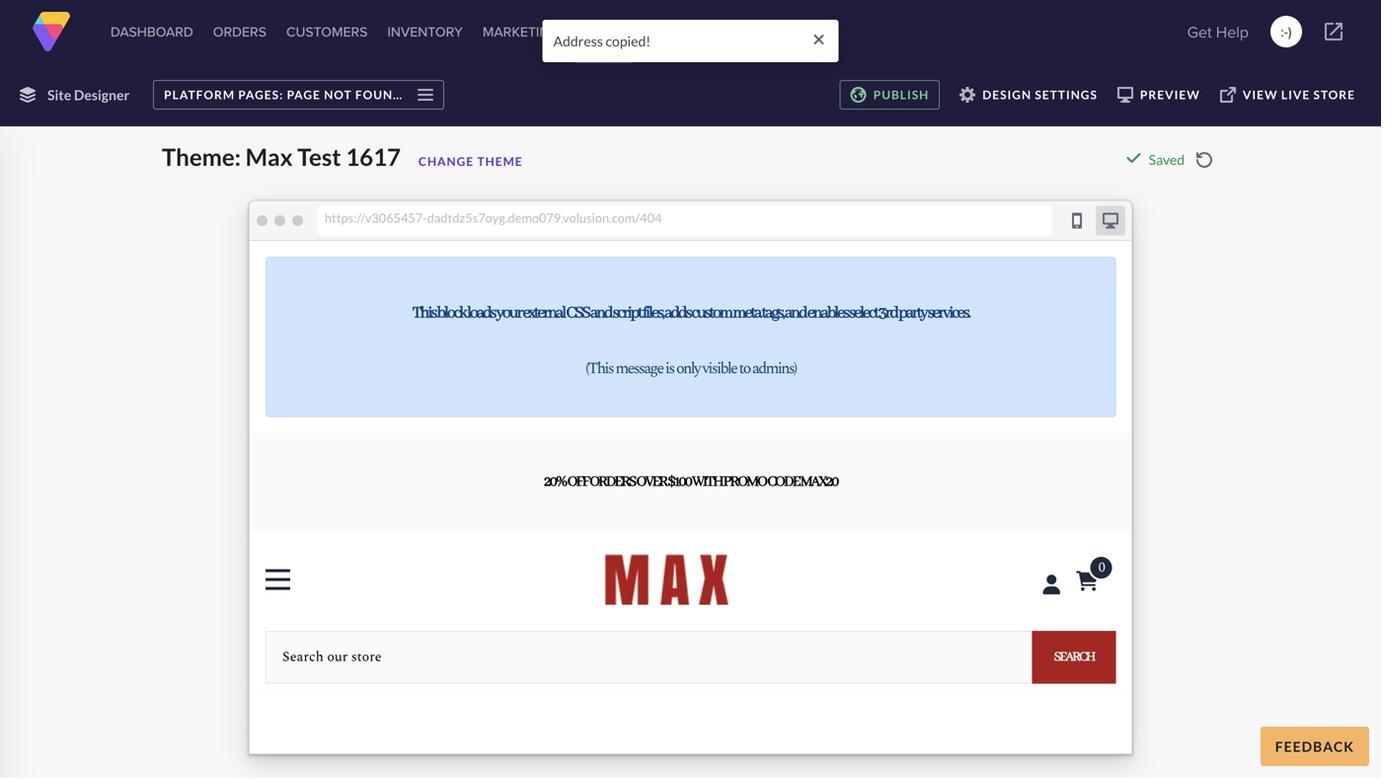 Task type: locate. For each thing, give the bounding box(es) containing it.
settings button
[[724, 0, 795, 63]]

address copied!
[[554, 33, 651, 49]]

https://v3065457-dadtdz5s7oyg.demo079.volusion.com/404
[[325, 210, 662, 225]]

store
[[1314, 87, 1356, 102]]

)
[[1289, 22, 1293, 41]]

design settings
[[983, 87, 1098, 102]]

dadtdz5s7oyg.demo079.volusion.com/404
[[427, 210, 662, 225]]

address copied! alert
[[543, 20, 805, 62]]

dashboard link
[[107, 0, 197, 63]]

max
[[246, 143, 293, 171]]

page
[[287, 87, 321, 102]]

customers button
[[282, 0, 372, 63]]

found
[[355, 87, 403, 102]]

design
[[579, 22, 628, 41]]

volusion-logo link
[[32, 12, 71, 51]]

site designer
[[47, 86, 130, 103]]

view live store
[[1243, 87, 1356, 102]]

test
[[297, 143, 341, 171]]

design button
[[575, 0, 632, 63]]

404
[[415, 87, 438, 102]]

-
[[406, 87, 412, 102]]

pages:
[[238, 87, 284, 102]]

live
[[1282, 87, 1311, 102]]

design settings button
[[951, 80, 1108, 110]]

inventory
[[388, 22, 463, 41]]

publish button
[[840, 80, 941, 110]]

preview
[[1141, 87, 1201, 102]]

:-)
[[1282, 22, 1293, 41]]

saved image
[[1127, 150, 1143, 166]]

get help link
[[1182, 12, 1255, 51]]

designer
[[74, 86, 130, 103]]

settings
[[1036, 87, 1098, 102]]

dashboard image
[[32, 12, 71, 51]]

platform pages: page not found - 404
[[164, 87, 438, 102]]

dashboard
[[111, 22, 193, 41]]

feedback button
[[1261, 727, 1370, 767]]

preview button
[[1108, 80, 1211, 110]]

:-
[[1282, 22, 1289, 41]]

change
[[419, 154, 474, 168]]



Task type: vqa. For each thing, say whether or not it's contained in the screenshot.
Change
yes



Task type: describe. For each thing, give the bounding box(es) containing it.
get help
[[1188, 20, 1250, 43]]

:-) link
[[1271, 16, 1303, 47]]

marketing button
[[479, 0, 563, 63]]

design
[[983, 87, 1032, 102]]

view live store button
[[1211, 80, 1366, 110]]

reports
[[648, 22, 708, 41]]

marketing
[[483, 22, 560, 41]]

get
[[1188, 20, 1213, 43]]

view
[[1243, 87, 1279, 102]]

inventory button
[[384, 0, 467, 63]]

change theme
[[419, 154, 523, 168]]

help
[[1217, 20, 1250, 43]]

platform pages: page not found - 404 button
[[153, 80, 445, 110]]

settings
[[728, 22, 791, 41]]

platform
[[164, 87, 235, 102]]

saved
[[1149, 151, 1185, 168]]

theme: max test 1617
[[162, 143, 401, 171]]

reports button
[[644, 0, 712, 63]]

https://v3065457-
[[325, 210, 427, 225]]

orders
[[213, 22, 267, 41]]

theme:
[[162, 143, 241, 171]]

1617
[[346, 143, 401, 171]]

copied!
[[606, 33, 651, 49]]

customers
[[286, 22, 368, 41]]

orders button
[[209, 0, 271, 63]]

publish
[[874, 87, 930, 102]]

feedback
[[1276, 738, 1355, 755]]

address
[[554, 33, 603, 49]]

site
[[47, 86, 71, 103]]

not
[[324, 87, 352, 102]]

theme
[[478, 154, 523, 168]]



